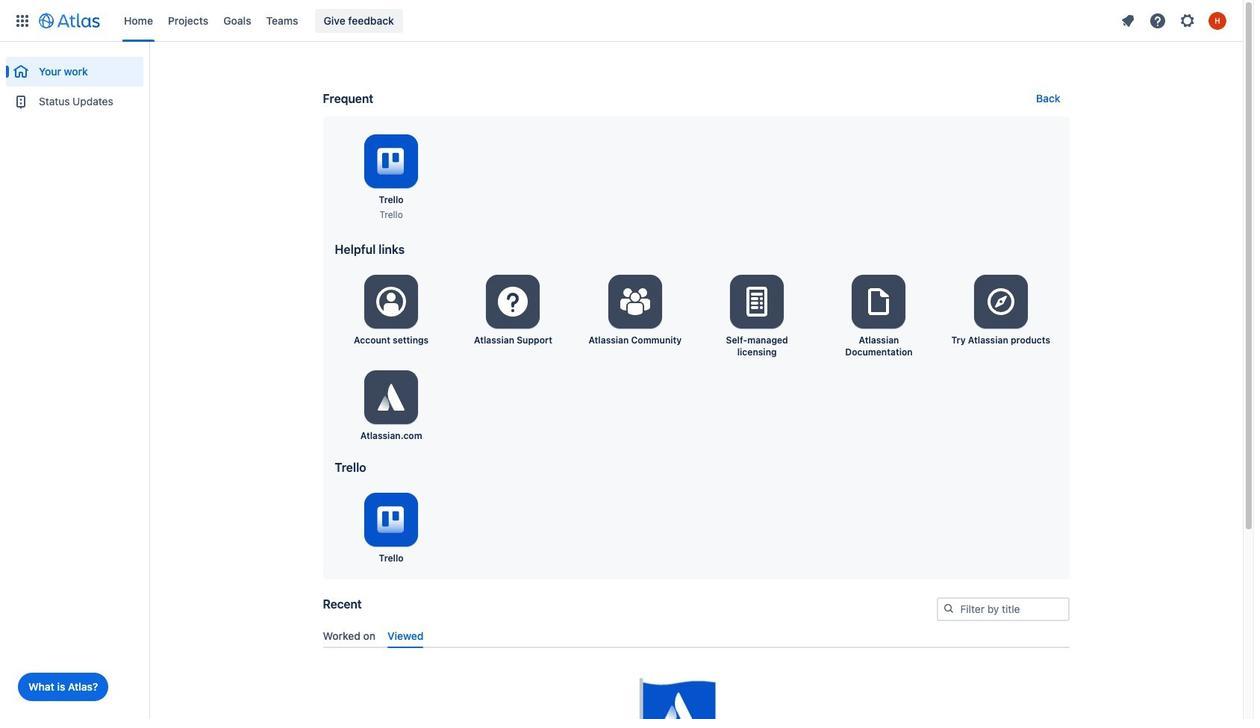 Task type: locate. For each thing, give the bounding box(es) containing it.
2 horizontal spatial settings image
[[861, 284, 897, 320]]

tab list
[[317, 623, 1076, 648]]

banner
[[0, 0, 1243, 42]]

list
[[116, 0, 1115, 41], [1115, 9, 1234, 32]]

settings image
[[1179, 12, 1197, 29], [373, 284, 409, 320], [495, 284, 531, 320], [617, 284, 653, 320], [983, 284, 1019, 320]]

group
[[6, 42, 143, 121]]

0 horizontal spatial settings image
[[373, 379, 409, 415]]

settings image
[[739, 284, 775, 320], [861, 284, 897, 320], [373, 379, 409, 415]]



Task type: vqa. For each thing, say whether or not it's contained in the screenshot.
the leftmost Goal icon
no



Task type: describe. For each thing, give the bounding box(es) containing it.
account image
[[1209, 12, 1227, 29]]

top element
[[9, 0, 1115, 41]]

help icon image
[[1149, 12, 1167, 29]]

switch to... image
[[13, 12, 31, 29]]

Filter by title field
[[938, 599, 1068, 620]]

1 horizontal spatial settings image
[[739, 284, 775, 320]]

notifications image
[[1119, 12, 1137, 29]]

search image
[[943, 603, 955, 614]]



